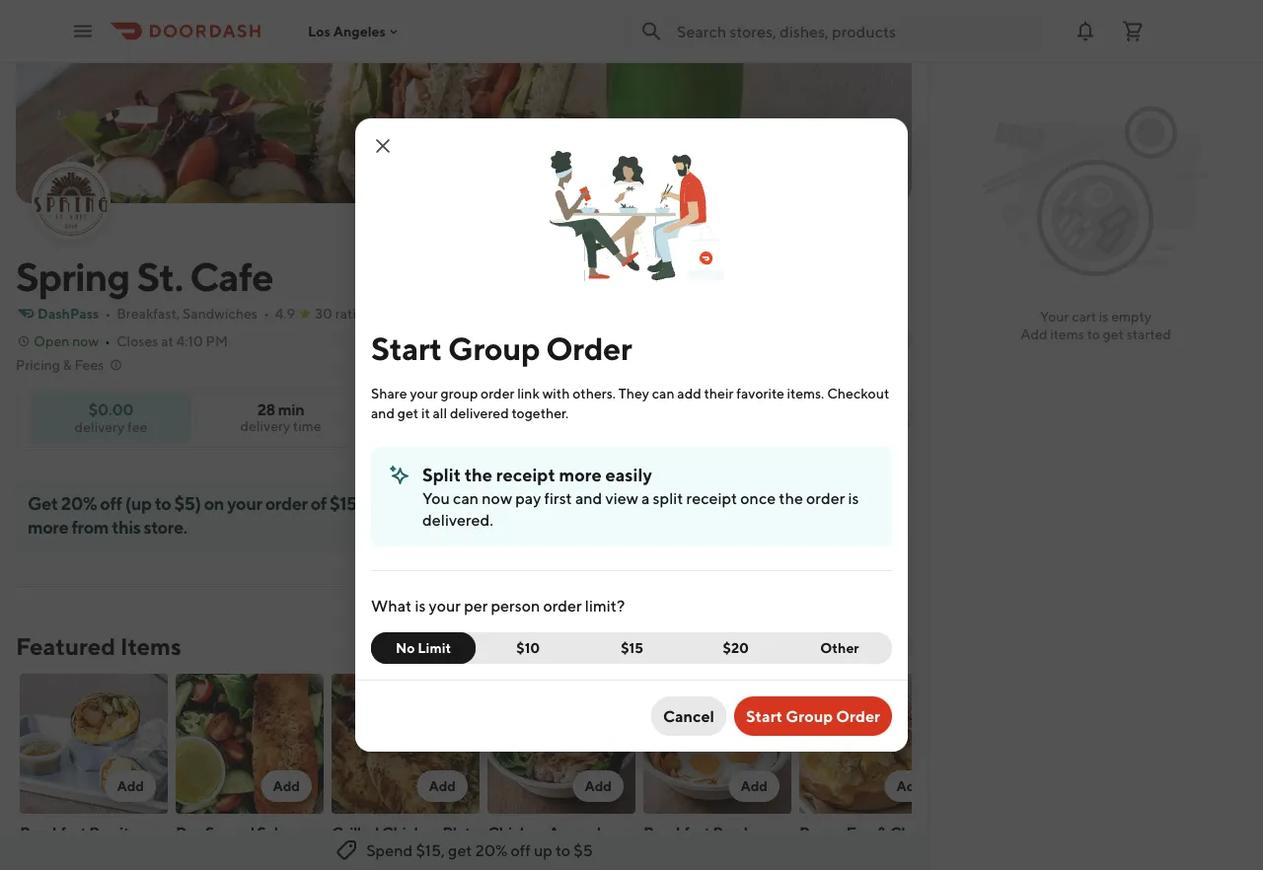 Task type: describe. For each thing, give the bounding box(es) containing it.
add for breakfast bowl
[[741, 778, 768, 795]]

0 vertical spatial the
[[465, 464, 493, 485]]

once
[[741, 489, 776, 508]]

20% inside 'get 20% off (up to $5) on your order of $15 or more from this store.'
[[61, 493, 97, 514]]

pm
[[206, 333, 228, 349]]

order inside 'get 20% off (up to $5) on your order of $15 or more from this store.'
[[265, 493, 308, 514]]

of
[[311, 493, 327, 514]]

fees
[[74, 357, 104, 373]]

chicken inside "grilled chicken plate $18.95"
[[382, 824, 440, 842]]

$15 button
[[580, 633, 685, 664]]

salmon
[[257, 824, 309, 842]]

$10 button
[[464, 633, 581, 664]]

featured items heading
[[16, 631, 181, 662]]

pan
[[176, 824, 203, 842]]

plate inside pan seared salmon plate
[[176, 845, 212, 864]]

delivered
[[450, 405, 509, 421]]

what is your per person order limit? option group
[[371, 633, 892, 664]]

$20
[[723, 640, 749, 656]]

0 horizontal spatial order
[[546, 330, 632, 367]]

chicken inside chicken avocado salad
[[488, 824, 545, 842]]

• closes at 4:10 pm
[[105, 333, 228, 349]]

Other button
[[787, 633, 892, 664]]

store.
[[144, 516, 187, 537]]

open menu image
[[71, 19, 95, 43]]

los
[[308, 23, 331, 39]]

your
[[1040, 308, 1069, 325]]

favorite
[[736, 385, 785, 402]]

add inside your cart is empty add items to get started
[[1021, 326, 1048, 342]]

delivered.
[[422, 511, 494, 530]]

started
[[1127, 326, 1171, 342]]

sandwiches
[[183, 305, 258, 322]]

bowl
[[713, 824, 748, 842]]

• right dashpass at top
[[105, 305, 111, 322]]

on
[[204, 493, 224, 514]]

• for • closes at 4:10 pm
[[105, 333, 111, 349]]

30 ratings
[[315, 305, 378, 322]]

is inside your cart is empty add items to get started
[[1099, 308, 1109, 325]]

$0.00
[[89, 400, 133, 418]]

• for •
[[263, 305, 269, 322]]

$20 button
[[684, 633, 788, 664]]

0 horizontal spatial group
[[448, 330, 540, 367]]

time
[[293, 418, 321, 434]]

No Limit button
[[371, 633, 476, 664]]

chicken avocado salad image
[[488, 674, 636, 814]]

add for chicken avocado salad
[[585, 778, 612, 795]]

pricing
[[16, 357, 60, 373]]

cafe
[[190, 253, 273, 300]]

more inside 'get 20% off (up to $5) on your order of $15 or more from this store.'
[[28, 516, 68, 537]]

now inside split the receipt more easily you can now pay first and view a split receipt once the order is delivered.
[[482, 489, 512, 508]]

add for grilled chicken plate
[[429, 778, 456, 795]]

add for bacon egg & cheese
[[897, 778, 924, 795]]

add for breakfast burrito
[[117, 778, 144, 795]]

no
[[396, 640, 415, 656]]

dashpass •
[[38, 305, 111, 322]]

order inside share your group order link with others. they can add their favorite items. checkout and get it all delivered together.
[[481, 385, 515, 402]]

bacon
[[799, 824, 844, 842]]

featured items
[[16, 632, 181, 660]]

your cart is empty add items to get started
[[1021, 308, 1171, 342]]

$18.95
[[332, 849, 374, 866]]

notification bell image
[[1074, 19, 1098, 43]]

get inside share your group order link with others. they can add their favorite items. checkout and get it all delivered together.
[[398, 405, 419, 421]]

$5)
[[174, 493, 201, 514]]

0 items, open order cart image
[[1121, 19, 1145, 43]]

start inside button
[[746, 707, 783, 726]]

items
[[1051, 326, 1085, 342]]

per
[[464, 597, 488, 615]]

ratings
[[335, 305, 378, 322]]

first
[[544, 489, 572, 508]]

$15 inside 'get 20% off (up to $5) on your order of $15 or more from this store.'
[[330, 493, 357, 514]]

egg
[[846, 824, 875, 842]]

order left limit?
[[543, 597, 582, 615]]

pricing & fees
[[16, 357, 104, 373]]

1 horizontal spatial 20%
[[475, 841, 508, 860]]

person
[[491, 597, 540, 615]]

2 vertical spatial is
[[415, 597, 426, 615]]

you
[[422, 489, 450, 508]]

off inside 'get 20% off (up to $5) on your order of $15 or more from this store.'
[[100, 493, 122, 514]]

salad
[[488, 845, 526, 864]]

delivery inside $0.00 delivery fee
[[75, 418, 125, 435]]

st.
[[137, 253, 183, 300]]

start group order dialog
[[355, 118, 908, 752]]

$15,
[[416, 841, 445, 860]]

add button for breakfast bowl
[[729, 771, 780, 802]]

Delivery radio
[[719, 396, 820, 435]]

featured
[[16, 632, 115, 660]]

limit
[[418, 640, 451, 656]]

plate inside "grilled chicken plate $18.95"
[[442, 824, 479, 842]]

spring st. cafe
[[16, 253, 273, 300]]

at
[[161, 333, 174, 349]]

closes
[[116, 333, 158, 349]]

breakfast bowl
[[644, 824, 748, 842]]

add button for grilled chicken plate
[[417, 771, 468, 802]]

a
[[642, 489, 650, 508]]

$0.00 delivery fee
[[75, 400, 147, 435]]

$10
[[517, 640, 540, 656]]

pan seared salmon plate
[[176, 824, 309, 864]]

grilled chicken plate $18.95
[[332, 824, 479, 866]]

spend $15, get 20% off up to $5
[[366, 841, 593, 860]]

others.
[[573, 385, 616, 402]]

breakfast for breakfast bowl
[[644, 824, 710, 842]]

burrito
[[89, 824, 138, 842]]

their
[[704, 385, 734, 402]]

0 horizontal spatial start group order
[[371, 330, 632, 367]]

30
[[315, 305, 333, 322]]

add button for bacon egg & cheese
[[885, 771, 936, 802]]

they
[[619, 385, 649, 402]]

bacon egg & cheese image
[[799, 674, 948, 814]]

avocado
[[548, 824, 610, 842]]

with
[[543, 385, 570, 402]]

add for pan seared salmon plate
[[273, 778, 300, 795]]

from
[[71, 516, 109, 537]]

what is your per person order limit?
[[371, 597, 625, 615]]

cancel button
[[651, 697, 726, 736]]

previous button of carousel image
[[849, 639, 865, 654]]



Task type: locate. For each thing, give the bounding box(es) containing it.
1 vertical spatial start
[[746, 707, 783, 726]]

group of people ordering together image
[[534, 118, 729, 313]]

get inside your cart is empty add items to get started
[[1103, 326, 1124, 342]]

1 horizontal spatial can
[[652, 385, 675, 402]]

easily
[[605, 464, 652, 485]]

add button up salmon
[[261, 771, 312, 802]]

0 vertical spatial receipt
[[496, 464, 555, 485]]

1 horizontal spatial off
[[511, 841, 531, 860]]

min
[[278, 400, 304, 419]]

receipt right split
[[687, 489, 737, 508]]

1 vertical spatial start group order
[[746, 707, 880, 726]]

0 vertical spatial now
[[72, 333, 99, 349]]

• left closes
[[105, 333, 111, 349]]

add button up burrito
[[105, 771, 156, 802]]

2 vertical spatial get
[[448, 841, 472, 860]]

angeles
[[333, 23, 386, 39]]

add button for pan seared salmon plate
[[261, 771, 312, 802]]

your up it
[[410, 385, 438, 402]]

grilled
[[332, 824, 379, 842]]

and down the share
[[371, 405, 395, 421]]

receipt up the pay
[[496, 464, 555, 485]]

1 horizontal spatial and
[[575, 489, 602, 508]]

up
[[534, 841, 553, 860]]

add button up 'bowl'
[[729, 771, 780, 802]]

add down your
[[1021, 326, 1048, 342]]

los angeles button
[[308, 23, 402, 39]]

and right first
[[575, 489, 602, 508]]

breakfast, sandwiches
[[117, 305, 258, 322]]

add button
[[105, 771, 156, 802], [261, 771, 312, 802], [417, 771, 468, 802], [573, 771, 624, 802], [729, 771, 780, 802], [885, 771, 936, 802]]

your inside share your group order link with others. they can add their favorite items. checkout and get it all delivered together.
[[410, 385, 438, 402]]

2 add button from the left
[[261, 771, 312, 802]]

order
[[481, 385, 515, 402], [806, 489, 845, 508], [265, 493, 308, 514], [543, 597, 582, 615]]

get left it
[[398, 405, 419, 421]]

1 horizontal spatial breakfast
[[644, 824, 710, 842]]

$15
[[330, 493, 357, 514], [621, 640, 643, 656]]

checkout
[[827, 385, 890, 402]]

1 horizontal spatial is
[[848, 489, 859, 508]]

the right the "split" on the left bottom
[[465, 464, 493, 485]]

and inside share your group order link with others. they can add their favorite items. checkout and get it all delivered together.
[[371, 405, 395, 421]]

delivery inside the 28 min delivery time
[[240, 418, 290, 434]]

add up $15,
[[429, 778, 456, 795]]

pickup
[[844, 399, 888, 416]]

open
[[34, 333, 69, 349]]

off left (up
[[100, 493, 122, 514]]

(up
[[125, 493, 152, 514]]

limit?
[[585, 597, 625, 615]]

split
[[422, 464, 461, 485]]

fee
[[127, 418, 147, 435]]

delivery left fee on the top left
[[75, 418, 125, 435]]

2 horizontal spatial to
[[1087, 326, 1100, 342]]

breakfast left 'bowl'
[[644, 824, 710, 842]]

1 vertical spatial plate
[[176, 845, 212, 864]]

order
[[546, 330, 632, 367], [836, 707, 880, 726]]

1 horizontal spatial get
[[448, 841, 472, 860]]

1 horizontal spatial order
[[836, 707, 880, 726]]

get
[[28, 493, 58, 514]]

28
[[257, 400, 275, 419]]

order up others. at the top of the page
[[546, 330, 632, 367]]

order inside split the receipt more easily you can now pay first and view a split receipt once the order is delivered.
[[806, 489, 845, 508]]

1 horizontal spatial now
[[482, 489, 512, 508]]

1 vertical spatial order
[[836, 707, 880, 726]]

chicken up salad
[[488, 824, 545, 842]]

delivery
[[743, 399, 796, 416]]

1 horizontal spatial the
[[779, 489, 803, 508]]

add button up avocado
[[573, 771, 624, 802]]

group
[[448, 330, 540, 367], [786, 707, 833, 726]]

0 horizontal spatial 20%
[[61, 493, 97, 514]]

cart
[[1072, 308, 1097, 325]]

to right up
[[556, 841, 571, 860]]

what
[[371, 597, 412, 615]]

no limit
[[396, 640, 451, 656]]

1 horizontal spatial $15
[[621, 640, 643, 656]]

chicken avocado salad
[[488, 824, 610, 864]]

2 vertical spatial to
[[556, 841, 571, 860]]

2 breakfast from the left
[[644, 824, 710, 842]]

start group order down other button
[[746, 707, 880, 726]]

4 add button from the left
[[573, 771, 624, 802]]

0 vertical spatial get
[[1103, 326, 1124, 342]]

to for spend
[[556, 841, 571, 860]]

plate right spend
[[442, 824, 479, 842]]

0 vertical spatial $15
[[330, 493, 357, 514]]

off left up
[[511, 841, 531, 860]]

start group order
[[371, 330, 632, 367], [746, 707, 880, 726]]

share
[[371, 385, 407, 402]]

$15 right of on the bottom of page
[[330, 493, 357, 514]]

$15 down limit?
[[621, 640, 643, 656]]

1 vertical spatial is
[[848, 489, 859, 508]]

0 horizontal spatial plate
[[176, 845, 212, 864]]

20% up from
[[61, 493, 97, 514]]

&
[[63, 357, 72, 373], [877, 824, 887, 842]]

split
[[653, 489, 683, 508]]

your left per
[[429, 597, 461, 615]]

$5
[[574, 841, 593, 860]]

& left "fees"
[[63, 357, 72, 373]]

more inside split the receipt more easily you can now pay first and view a split receipt once the order is delivered.
[[559, 464, 602, 485]]

1 vertical spatial &
[[877, 824, 887, 842]]

0 horizontal spatial can
[[453, 489, 479, 508]]

2 vertical spatial your
[[429, 597, 461, 615]]

4.9
[[275, 305, 295, 322]]

1 horizontal spatial start group order
[[746, 707, 880, 726]]

can
[[652, 385, 675, 402], [453, 489, 479, 508]]

1 vertical spatial 20%
[[475, 841, 508, 860]]

add button up cheese
[[885, 771, 936, 802]]

6 add button from the left
[[885, 771, 936, 802]]

start group order up link
[[371, 330, 632, 367]]

add up cheese
[[897, 778, 924, 795]]

get down the empty
[[1103, 326, 1124, 342]]

to inside your cart is empty add items to get started
[[1087, 326, 1100, 342]]

group
[[441, 385, 478, 402]]

1 horizontal spatial delivery
[[240, 418, 290, 434]]

0 horizontal spatial delivery
[[75, 418, 125, 435]]

off
[[100, 493, 122, 514], [511, 841, 531, 860]]

start up the share
[[371, 330, 442, 367]]

3 add button from the left
[[417, 771, 468, 802]]

the
[[465, 464, 493, 485], [779, 489, 803, 508]]

add
[[1021, 326, 1048, 342], [117, 778, 144, 795], [273, 778, 300, 795], [429, 778, 456, 795], [585, 778, 612, 795], [741, 778, 768, 795], [897, 778, 924, 795]]

1 chicken from the left
[[382, 824, 440, 842]]

1 vertical spatial the
[[779, 489, 803, 508]]

add button up $15,
[[417, 771, 468, 802]]

split the receipt more easily you can now pay first and view a split receipt once the order is delivered.
[[422, 464, 859, 530]]

cancel
[[663, 707, 715, 726]]

order right once
[[806, 489, 845, 508]]

dashpass
[[38, 305, 99, 322]]

add up 'bowl'
[[741, 778, 768, 795]]

0 horizontal spatial to
[[155, 493, 171, 514]]

save
[[517, 407, 548, 423]]

0 horizontal spatial breakfast
[[20, 824, 86, 842]]

your
[[410, 385, 438, 402], [227, 493, 262, 514], [429, 597, 461, 615]]

pan seared salmon plate image
[[176, 674, 324, 814]]

to inside 'get 20% off (up to $5) on your order of $15 or more from this store.'
[[155, 493, 171, 514]]

0 horizontal spatial get
[[398, 405, 419, 421]]

pricing & fees button
[[16, 355, 124, 375]]

group down other button
[[786, 707, 833, 726]]

0 vertical spatial 20%
[[61, 493, 97, 514]]

is down pickup option
[[848, 489, 859, 508]]

breakfast,
[[117, 305, 180, 322]]

0 vertical spatial your
[[410, 385, 438, 402]]

save button
[[477, 396, 560, 435]]

items
[[120, 632, 181, 660]]

delivery
[[240, 418, 290, 434], [75, 418, 125, 435]]

2 horizontal spatial get
[[1103, 326, 1124, 342]]

plate
[[442, 824, 479, 842], [176, 845, 212, 864]]

empty
[[1112, 308, 1152, 325]]

2 horizontal spatial is
[[1099, 308, 1109, 325]]

1 horizontal spatial more
[[559, 464, 602, 485]]

1 horizontal spatial to
[[556, 841, 571, 860]]

0 horizontal spatial chicken
[[382, 824, 440, 842]]

1 breakfast from the left
[[20, 824, 86, 842]]

28 min delivery time
[[240, 400, 321, 434]]

grilled chicken plate image
[[332, 674, 480, 814]]

chicken
[[382, 824, 440, 842], [488, 824, 545, 842]]

1 vertical spatial to
[[155, 493, 171, 514]]

1 add button from the left
[[105, 771, 156, 802]]

0 horizontal spatial now
[[72, 333, 99, 349]]

now up "fees"
[[72, 333, 99, 349]]

1 vertical spatial receipt
[[687, 489, 737, 508]]

20%
[[61, 493, 97, 514], [475, 841, 508, 860]]

1 horizontal spatial start
[[746, 707, 783, 726]]

0 vertical spatial start
[[371, 330, 442, 367]]

more up first
[[559, 464, 602, 485]]

or
[[360, 493, 376, 514]]

0 vertical spatial group
[[448, 330, 540, 367]]

1 vertical spatial $15
[[621, 640, 643, 656]]

4:10
[[176, 333, 203, 349]]

spend
[[366, 841, 413, 860]]

add button for breakfast burrito
[[105, 771, 156, 802]]

add button for chicken avocado salad
[[573, 771, 624, 802]]

to up store.
[[155, 493, 171, 514]]

0 horizontal spatial &
[[63, 357, 72, 373]]

• left 4.9 in the left of the page
[[263, 305, 269, 322]]

0 vertical spatial to
[[1087, 326, 1100, 342]]

your inside 'get 20% off (up to $5) on your order of $15 or more from this store.'
[[227, 493, 262, 514]]

start down $20 button
[[746, 707, 783, 726]]

2 chicken from the left
[[488, 824, 545, 842]]

order left of on the bottom of page
[[265, 493, 308, 514]]

start group order inside button
[[746, 707, 880, 726]]

order down previous button of carousel icon
[[836, 707, 880, 726]]

items.
[[787, 385, 825, 402]]

20% left up
[[475, 841, 508, 860]]

0 horizontal spatial and
[[371, 405, 395, 421]]

order up delivered
[[481, 385, 515, 402]]

0 vertical spatial plate
[[442, 824, 479, 842]]

add up burrito
[[117, 778, 144, 795]]

open now
[[34, 333, 99, 349]]

order methods option group
[[719, 396, 912, 435]]

delivery left time
[[240, 418, 290, 434]]

breakfast burrito
[[20, 824, 138, 842]]

& inside button
[[63, 357, 72, 373]]

this
[[112, 516, 140, 537]]

plate down pan
[[176, 845, 212, 864]]

chicken right grilled
[[382, 824, 440, 842]]

all
[[433, 405, 447, 421]]

Pickup radio
[[808, 396, 912, 435]]

0 vertical spatial more
[[559, 464, 602, 485]]

to for your
[[1087, 326, 1100, 342]]

is
[[1099, 308, 1109, 325], [848, 489, 859, 508], [415, 597, 426, 615]]

0 horizontal spatial start
[[371, 330, 442, 367]]

cheese
[[890, 824, 943, 842]]

more
[[559, 464, 602, 485], [28, 516, 68, 537]]

can inside split the receipt more easily you can now pay first and view a split receipt once the order is delivered.
[[453, 489, 479, 508]]

1 vertical spatial more
[[28, 516, 68, 537]]

$15 inside "button"
[[621, 640, 643, 656]]

now left the pay
[[482, 489, 512, 508]]

to down cart
[[1087, 326, 1100, 342]]

1 horizontal spatial receipt
[[687, 489, 737, 508]]

get right $15,
[[448, 841, 472, 860]]

1 horizontal spatial chicken
[[488, 824, 545, 842]]

1 horizontal spatial &
[[877, 824, 887, 842]]

1 vertical spatial get
[[398, 405, 419, 421]]

split the receipt more easily status
[[371, 447, 892, 547]]

close start group order image
[[371, 134, 395, 158]]

& right egg
[[877, 824, 887, 842]]

0 vertical spatial order
[[546, 330, 632, 367]]

is inside split the receipt more easily you can now pay first and view a split receipt once the order is delivered.
[[848, 489, 859, 508]]

0 horizontal spatial $15
[[330, 493, 357, 514]]

1 horizontal spatial group
[[786, 707, 833, 726]]

0 horizontal spatial more
[[28, 516, 68, 537]]

spring st. cafe image
[[16, 0, 912, 203], [34, 164, 109, 239]]

start group order button
[[734, 697, 892, 736]]

your right on
[[227, 493, 262, 514]]

can up delivered.
[[453, 489, 479, 508]]

breakfast left burrito
[[20, 824, 86, 842]]

breakfast for breakfast burrito
[[20, 824, 86, 842]]

can inside share your group order link with others. they can add their favorite items. checkout and get it all delivered together.
[[652, 385, 675, 402]]

breakfast burrito image
[[20, 674, 168, 814]]

get 20% off (up to $5) on your order of $15 or more from this store.
[[28, 493, 376, 537]]

add up salmon
[[273, 778, 300, 795]]

1 vertical spatial can
[[453, 489, 479, 508]]

breakfast bowl image
[[644, 674, 792, 814]]

0 vertical spatial &
[[63, 357, 72, 373]]

los angeles
[[308, 23, 386, 39]]

0 vertical spatial start group order
[[371, 330, 632, 367]]

add up avocado
[[585, 778, 612, 795]]

1 vertical spatial off
[[511, 841, 531, 860]]

0 horizontal spatial off
[[100, 493, 122, 514]]

1 horizontal spatial plate
[[442, 824, 479, 842]]

view
[[606, 489, 638, 508]]

1 vertical spatial and
[[575, 489, 602, 508]]

is right what
[[415, 597, 426, 615]]

next button of carousel image
[[888, 639, 904, 654]]

breakfast
[[20, 824, 86, 842], [644, 824, 710, 842]]

1 vertical spatial now
[[482, 489, 512, 508]]

order inside button
[[836, 707, 880, 726]]

0 horizontal spatial receipt
[[496, 464, 555, 485]]

0 vertical spatial off
[[100, 493, 122, 514]]

0 horizontal spatial is
[[415, 597, 426, 615]]

0 horizontal spatial the
[[465, 464, 493, 485]]

together.
[[512, 405, 569, 421]]

5 add button from the left
[[729, 771, 780, 802]]

0 vertical spatial and
[[371, 405, 395, 421]]

0 vertical spatial can
[[652, 385, 675, 402]]

can left add
[[652, 385, 675, 402]]

1 vertical spatial your
[[227, 493, 262, 514]]

more down get
[[28, 516, 68, 537]]

0 vertical spatial is
[[1099, 308, 1109, 325]]

and inside split the receipt more easily you can now pay first and view a split receipt once the order is delivered.
[[575, 489, 602, 508]]

group up link
[[448, 330, 540, 367]]

it
[[421, 405, 430, 421]]

start
[[371, 330, 442, 367], [746, 707, 783, 726]]

group inside button
[[786, 707, 833, 726]]

is right cart
[[1099, 308, 1109, 325]]

1 vertical spatial group
[[786, 707, 833, 726]]

add
[[677, 385, 702, 402]]

the right once
[[779, 489, 803, 508]]



Task type: vqa. For each thing, say whether or not it's contained in the screenshot.
36–51 min Direct to you + $2.99
no



